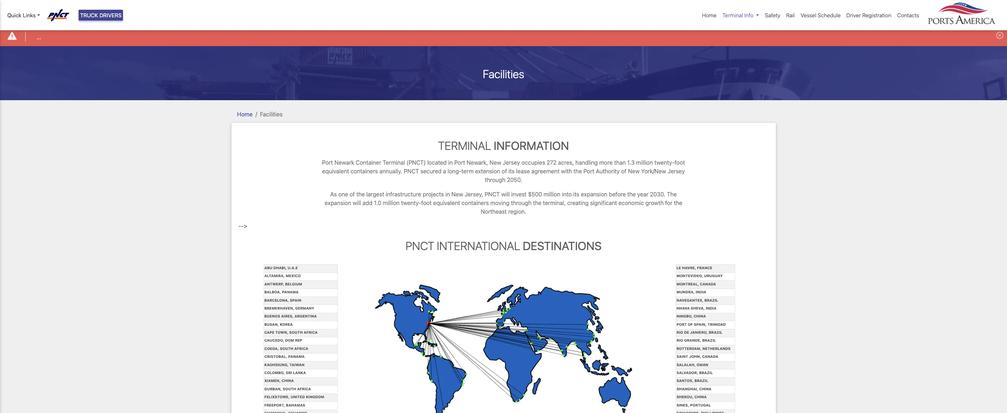 Task type: describe. For each thing, give the bounding box(es) containing it.
china for shanghai, china
[[700, 387, 712, 391]]

safety link
[[763, 8, 784, 22]]

havre,
[[683, 266, 697, 270]]

0 vertical spatial south
[[289, 331, 303, 335]]

schedule
[[818, 12, 841, 18]]

0 horizontal spatial home
[[237, 111, 253, 117]]

1 horizontal spatial will
[[502, 191, 510, 198]]

sri
[[286, 371, 292, 375]]

grande,
[[685, 339, 702, 343]]

2 vertical spatial pnct
[[406, 239, 435, 253]]

shanghai,
[[677, 387, 699, 391]]

balboa,
[[265, 290, 281, 294]]

close image
[[997, 32, 1004, 39]]

pnct inside port newark container terminal (pnct) located in port newark, new jersey occupies 272 acres, handling more than 1.3 million twenty-foot equivalent containers annually. pnct secured a long-term extension of its lease agreement with the port authority of new york/new jersey through 2050.
[[404, 168, 419, 175]]

brazil for salvador, brazil
[[700, 371, 713, 375]]

terminal info
[[723, 12, 754, 18]]

rotterdam, netherlands
[[677, 347, 731, 351]]

nhava
[[677, 306, 690, 311]]

town,
[[276, 331, 289, 335]]

1 vertical spatial new
[[628, 168, 640, 175]]

handling
[[576, 159, 598, 166]]

altamira, mexico
[[265, 274, 301, 278]]

its inside as one of the largest infrastructure projects in new jersey, pnct will invest $500 million into its expansion before the year 2030. the expansion will add 1.0 million twenty-foot equivalent containers moving through the terminal, creating significant economic growth for the northeast region.
[[574, 191, 580, 198]]

salalah, oman
[[677, 363, 709, 367]]

2 - from the left
[[241, 223, 244, 229]]

contacts link
[[895, 8, 923, 22]]

china for ningbo, china
[[694, 314, 706, 319]]

quick
[[7, 12, 21, 18]]

2 vertical spatial million
[[383, 200, 400, 206]]

montevideo, uruguay
[[677, 274, 723, 278]]

1 vertical spatial india
[[706, 306, 717, 311]]

busan, korea
[[265, 322, 293, 327]]

terminal inside port newark container terminal (pnct) located in port newark, new jersey occupies 272 acres, handling more than 1.3 million twenty-foot equivalent containers annually. pnct secured a long-term extension of its lease agreement with the port authority of new york/new jersey through 2050.
[[383, 159, 405, 166]]

year
[[638, 191, 649, 198]]

safety
[[765, 12, 781, 18]]

truck
[[80, 12, 98, 18]]

vessel
[[801, 12, 817, 18]]

xiamen,
[[265, 379, 281, 383]]

saint
[[677, 355, 689, 359]]

the up add
[[357, 191, 365, 198]]

brazil for navegantes, brazil
[[705, 298, 719, 303]]

busan,
[[265, 322, 279, 327]]

santos,
[[677, 379, 694, 383]]

rail link
[[784, 8, 798, 22]]

1 vertical spatial jersey
[[668, 168, 685, 175]]

with
[[561, 168, 572, 175]]

de
[[685, 331, 690, 335]]

balboa, panama
[[265, 290, 299, 294]]

the down $500
[[533, 200, 542, 206]]

taiwan
[[290, 363, 305, 367]]

foot inside as one of the largest infrastructure projects in new jersey, pnct will invest $500 million into its expansion before the year 2030. the expansion will add 1.0 million twenty-foot equivalent containers moving through the terminal, creating significant economic growth for the northeast region.
[[422, 200, 432, 206]]

durban,
[[265, 387, 282, 391]]

as one of the largest infrastructure projects in new jersey, pnct will invest $500 million into its expansion before the year 2030. the expansion will add 1.0 million twenty-foot equivalent containers moving through the terminal, creating significant economic growth for the northeast region.
[[325, 191, 683, 215]]

africa for durban, south africa
[[297, 387, 311, 391]]

add
[[363, 200, 373, 206]]

altamira,
[[265, 274, 285, 278]]

port left newark
[[322, 159, 333, 166]]

korea
[[280, 322, 293, 327]]

info
[[745, 12, 754, 18]]

0 vertical spatial india
[[696, 290, 707, 294]]

panama for balboa, panama
[[282, 290, 299, 294]]

foot inside port newark container terminal (pnct) located in port newark, new jersey occupies 272 acres, handling more than 1.3 million twenty-foot equivalent containers annually. pnct secured a long-term extension of its lease agreement with the port authority of new york/new jersey through 2050.
[[675, 159, 685, 166]]

mundra,
[[677, 290, 695, 294]]

dhabi,
[[274, 266, 287, 270]]

pnct international destinations
[[406, 239, 602, 253]]

one
[[339, 191, 348, 198]]

brazil for santos, brazil
[[695, 379, 709, 383]]

south for durban,
[[283, 387, 296, 391]]

>
[[244, 223, 247, 229]]

in inside as one of the largest infrastructure projects in new jersey, pnct will invest $500 million into its expansion before the year 2030. the expansion will add 1.0 million twenty-foot equivalent containers moving through the terminal, creating significant economic growth for the northeast region.
[[446, 191, 450, 198]]

felixstowe,
[[265, 395, 290, 400]]

vessel schedule link
[[798, 8, 844, 22]]

$500
[[528, 191, 543, 198]]

infrastructure
[[386, 191, 422, 198]]

twenty- inside as one of the largest infrastructure projects in new jersey, pnct will invest $500 million into its expansion before the year 2030. the expansion will add 1.0 million twenty-foot equivalent containers moving through the terminal, creating significant economic growth for the northeast region.
[[401, 200, 422, 206]]

1.0
[[374, 200, 382, 206]]

argentina
[[295, 314, 317, 319]]

than
[[615, 159, 626, 166]]

coega, south africa
[[265, 347, 308, 351]]

driver
[[847, 12, 862, 18]]

ningbo,
[[677, 314, 693, 319]]

bahamas
[[286, 403, 305, 408]]

navegantes, brazil
[[677, 298, 719, 303]]

2030.
[[651, 191, 666, 198]]

dom
[[285, 339, 294, 343]]

ningbo, china
[[677, 314, 706, 319]]

(pnct)
[[407, 159, 426, 166]]

the
[[667, 191, 677, 198]]

more
[[600, 159, 613, 166]]

mundra, india
[[677, 290, 707, 294]]

272
[[547, 159, 557, 166]]

vessel schedule
[[801, 12, 841, 18]]

lanka
[[293, 371, 306, 375]]

0 horizontal spatial jersey
[[503, 159, 520, 166]]

port up long- on the top left
[[455, 159, 465, 166]]

terminal information
[[438, 139, 569, 152]]

sines, portugal
[[677, 403, 711, 408]]

barcelona,
[[265, 298, 289, 303]]

international
[[437, 239, 521, 253]]

rail
[[787, 12, 795, 18]]

terminal info link
[[720, 8, 763, 22]]

truck drivers link
[[79, 10, 123, 21]]

terminal for terminal information
[[438, 139, 492, 152]]

as
[[330, 191, 337, 198]]

york/new
[[642, 168, 667, 175]]

the up 'economic'
[[628, 191, 636, 198]]

containers inside port newark container terminal (pnct) located in port newark, new jersey occupies 272 acres, handling more than 1.3 million twenty-foot equivalent containers annually. pnct secured a long-term extension of its lease agreement with the port authority of new york/new jersey through 2050.
[[351, 168, 378, 175]]

... alert
[[0, 27, 1008, 46]]

long-
[[448, 168, 462, 175]]

1 vertical spatial will
[[353, 200, 361, 206]]

...
[[37, 34, 41, 40]]

montevideo,
[[677, 274, 704, 278]]

0 horizontal spatial home link
[[237, 111, 253, 117]]

1 horizontal spatial facilities
[[483, 67, 525, 81]]

0 vertical spatial new
[[490, 159, 502, 166]]

salalah,
[[677, 363, 696, 367]]

containers inside as one of the largest infrastructure projects in new jersey, pnct will invest $500 million into its expansion before the year 2030. the expansion will add 1.0 million twenty-foot equivalent containers moving through the terminal, creating significant economic growth for the northeast region.
[[462, 200, 489, 206]]

pnct inside as one of the largest infrastructure projects in new jersey, pnct will invest $500 million into its expansion before the year 2030. the expansion will add 1.0 million twenty-foot equivalent containers moving through the terminal, creating significant economic growth for the northeast region.
[[485, 191, 500, 198]]

colombo,
[[265, 371, 285, 375]]

quick links link
[[7, 11, 40, 19]]

driver registration
[[847, 12, 892, 18]]

lease
[[517, 168, 530, 175]]

of inside as one of the largest infrastructure projects in new jersey, pnct will invest $500 million into its expansion before the year 2030. the expansion will add 1.0 million twenty-foot equivalent containers moving through the terminal, creating significant economic growth for the northeast region.
[[350, 191, 355, 198]]

colombo, sri lanka
[[265, 371, 306, 375]]

cristobal, panama
[[265, 355, 305, 359]]



Task type: locate. For each thing, give the bounding box(es) containing it.
containers
[[351, 168, 378, 175], [462, 200, 489, 206]]

spain,
[[694, 322, 707, 327]]

south up cristobal, panama
[[280, 347, 294, 351]]

million right 1.0
[[383, 200, 400, 206]]

expansion
[[581, 191, 608, 198], [325, 200, 351, 206]]

port down ningbo,
[[677, 322, 687, 327]]

1 vertical spatial facilities
[[260, 111, 283, 117]]

port down the handling
[[584, 168, 595, 175]]

will left add
[[353, 200, 361, 206]]

rail image
[[374, 282, 634, 414]]

-->
[[239, 223, 247, 229]]

jersey right york/new
[[668, 168, 685, 175]]

kingdom
[[306, 395, 324, 400]]

0 horizontal spatial expansion
[[325, 200, 351, 206]]

south for coega,
[[280, 347, 294, 351]]

saint john, canada
[[677, 355, 719, 359]]

xiamen, china
[[265, 379, 294, 383]]

0 horizontal spatial through
[[485, 177, 506, 183]]

2 horizontal spatial million
[[637, 159, 653, 166]]

jersey up lease
[[503, 159, 520, 166]]

brazil down oman
[[700, 371, 713, 375]]

port of spain, trinidad
[[677, 322, 726, 327]]

canada down netherlands
[[703, 355, 719, 359]]

terminal for terminal info
[[723, 12, 744, 18]]

0 horizontal spatial its
[[509, 168, 515, 175]]

1 vertical spatial panama
[[288, 355, 305, 359]]

extension
[[475, 168, 501, 175]]

africa up united
[[297, 387, 311, 391]]

panama up taiwan
[[288, 355, 305, 359]]

africa for coega, south africa
[[295, 347, 308, 351]]

china down santos, brazil
[[700, 387, 712, 391]]

new inside as one of the largest infrastructure projects in new jersey, pnct will invest $500 million into its expansion before the year 2030. the expansion will add 1.0 million twenty-foot equivalent containers moving through the terminal, creating significant economic growth for the northeast region.
[[452, 191, 464, 198]]

rio up rotterdam,
[[677, 339, 684, 343]]

0 vertical spatial through
[[485, 177, 506, 183]]

1 horizontal spatial million
[[544, 191, 561, 198]]

equivalent
[[322, 168, 349, 175], [433, 200, 460, 206]]

0 vertical spatial rio
[[677, 331, 684, 335]]

region.
[[509, 209, 527, 215]]

2 vertical spatial new
[[452, 191, 464, 198]]

0 vertical spatial panama
[[282, 290, 299, 294]]

creating
[[568, 200, 589, 206]]

significant
[[591, 200, 617, 206]]

driver registration link
[[844, 8, 895, 22]]

0 vertical spatial africa
[[304, 331, 318, 335]]

expansion up significant at the top
[[581, 191, 608, 198]]

rio
[[677, 331, 684, 335], [677, 339, 684, 343]]

freeport, bahamas
[[265, 403, 305, 408]]

santos, brazil
[[677, 379, 709, 383]]

0 vertical spatial home link
[[700, 8, 720, 22]]

2 horizontal spatial terminal
[[723, 12, 744, 18]]

1 horizontal spatial its
[[574, 191, 580, 198]]

the right for
[[674, 200, 683, 206]]

0 vertical spatial will
[[502, 191, 510, 198]]

1 vertical spatial in
[[446, 191, 450, 198]]

0 vertical spatial containers
[[351, 168, 378, 175]]

2 vertical spatial south
[[283, 387, 296, 391]]

felixstowe, united kingdom
[[265, 395, 324, 400]]

rio left de
[[677, 331, 684, 335]]

china up portugal
[[695, 395, 707, 400]]

panama down belgium
[[282, 290, 299, 294]]

1 vertical spatial its
[[574, 191, 580, 198]]

truck drivers
[[80, 12, 122, 18]]

million up york/new
[[637, 159, 653, 166]]

twenty- down infrastructure
[[401, 200, 422, 206]]

containers down container
[[351, 168, 378, 175]]

0 vertical spatial equivalent
[[322, 168, 349, 175]]

2 vertical spatial africa
[[297, 387, 311, 391]]

2 vertical spatial terminal
[[383, 159, 405, 166]]

terminal up the annually.
[[383, 159, 405, 166]]

china up spain,
[[694, 314, 706, 319]]

rio grande, brazil
[[677, 339, 716, 343]]

1 vertical spatial africa
[[295, 347, 308, 351]]

through down the invest at the right top of page
[[511, 200, 532, 206]]

1 horizontal spatial new
[[490, 159, 502, 166]]

1 vertical spatial foot
[[422, 200, 432, 206]]

brazil up rotterdam, netherlands
[[703, 339, 716, 343]]

china up durban, south africa
[[282, 379, 294, 383]]

2 rio from the top
[[677, 339, 684, 343]]

buenos aires, argentina
[[265, 314, 317, 319]]

india right sheva,
[[706, 306, 717, 311]]

in
[[449, 159, 453, 166], [446, 191, 450, 198]]

1 vertical spatial pnct
[[485, 191, 500, 198]]

of right one in the left of the page
[[350, 191, 355, 198]]

1 horizontal spatial equivalent
[[433, 200, 460, 206]]

million inside port newark container terminal (pnct) located in port newark, new jersey occupies 272 acres, handling more than 1.3 million twenty-foot equivalent containers annually. pnct secured a long-term extension of its lease agreement with the port authority of new york/new jersey through 2050.
[[637, 159, 653, 166]]

1 vertical spatial million
[[544, 191, 561, 198]]

term
[[462, 168, 474, 175]]

information
[[494, 139, 569, 152]]

0 vertical spatial home
[[703, 12, 717, 18]]

0 horizontal spatial foot
[[422, 200, 432, 206]]

0 vertical spatial pnct
[[404, 168, 419, 175]]

expansion down as
[[325, 200, 351, 206]]

panama for cristobal, panama
[[288, 355, 305, 359]]

foot down projects
[[422, 200, 432, 206]]

largest
[[367, 191, 384, 198]]

of down than
[[622, 168, 627, 175]]

rotterdam,
[[677, 347, 702, 351]]

salvador,
[[677, 371, 699, 375]]

equivalent down projects
[[433, 200, 460, 206]]

twenty- up york/new
[[655, 159, 675, 166]]

0 horizontal spatial terminal
[[383, 159, 405, 166]]

1 vertical spatial expansion
[[325, 200, 351, 206]]

projects
[[423, 191, 444, 198]]

containers down jersey,
[[462, 200, 489, 206]]

0 vertical spatial its
[[509, 168, 515, 175]]

0 horizontal spatial facilities
[[260, 111, 283, 117]]

container
[[356, 159, 382, 166]]

contacts
[[898, 12, 920, 18]]

new
[[490, 159, 502, 166], [628, 168, 640, 175], [452, 191, 464, 198]]

1 horizontal spatial expansion
[[581, 191, 608, 198]]

rio for rio grande, brazil
[[677, 339, 684, 343]]

united
[[291, 395, 305, 400]]

home
[[703, 12, 717, 18], [237, 111, 253, 117]]

india
[[696, 290, 707, 294], [706, 306, 717, 311]]

economic
[[619, 200, 644, 206]]

south up rep
[[289, 331, 303, 335]]

0 vertical spatial in
[[449, 159, 453, 166]]

0 vertical spatial twenty-
[[655, 159, 675, 166]]

caucedo, dom rep
[[265, 339, 303, 343]]

agreement
[[532, 168, 560, 175]]

brazil down trinidad
[[709, 331, 723, 335]]

bremerhaven,
[[265, 306, 294, 311]]

shekou,
[[677, 395, 694, 400]]

antwerp, belgium
[[265, 282, 302, 286]]

1 vertical spatial canada
[[703, 355, 719, 359]]

0 vertical spatial facilities
[[483, 67, 525, 81]]

china for shekou, china
[[695, 395, 707, 400]]

navegantes,
[[677, 298, 704, 303]]

terminal left info
[[723, 12, 744, 18]]

the right with
[[574, 168, 582, 175]]

through inside as one of the largest infrastructure projects in new jersey, pnct will invest $500 million into its expansion before the year 2030. the expansion will add 1.0 million twenty-foot equivalent containers moving through the terminal, creating significant economic growth for the northeast region.
[[511, 200, 532, 206]]

through inside port newark container terminal (pnct) located in port newark, new jersey occupies 272 acres, handling more than 1.3 million twenty-foot equivalent containers annually. pnct secured a long-term extension of its lease agreement with the port authority of new york/new jersey through 2050.
[[485, 177, 506, 183]]

the inside port newark container terminal (pnct) located in port newark, new jersey occupies 272 acres, handling more than 1.3 million twenty-foot equivalent containers annually. pnct secured a long-term extension of its lease agreement with the port authority of new york/new jersey through 2050.
[[574, 168, 582, 175]]

million up terminal,
[[544, 191, 561, 198]]

1 vertical spatial home
[[237, 111, 253, 117]]

its up 2050.
[[509, 168, 515, 175]]

terminal up newark,
[[438, 139, 492, 152]]

twenty- inside port newark container terminal (pnct) located in port newark, new jersey occupies 272 acres, handling more than 1.3 million twenty-foot equivalent containers annually. pnct secured a long-term extension of its lease agreement with the port authority of new york/new jersey through 2050.
[[655, 159, 675, 166]]

le
[[677, 266, 682, 270]]

0 horizontal spatial new
[[452, 191, 464, 198]]

facilities
[[483, 67, 525, 81], [260, 111, 283, 117]]

in up long- on the top left
[[449, 159, 453, 166]]

in right projects
[[446, 191, 450, 198]]

1 rio from the top
[[677, 331, 684, 335]]

1 horizontal spatial twenty-
[[655, 159, 675, 166]]

1.3
[[628, 159, 635, 166]]

home link
[[700, 8, 720, 22], [237, 111, 253, 117]]

0 horizontal spatial twenty-
[[401, 200, 422, 206]]

new left jersey,
[[452, 191, 464, 198]]

of down ningbo, china
[[688, 322, 693, 327]]

1 horizontal spatial jersey
[[668, 168, 685, 175]]

-
[[239, 223, 241, 229], [241, 223, 244, 229]]

portugal
[[691, 403, 711, 408]]

brazil
[[705, 298, 719, 303], [709, 331, 723, 335], [703, 339, 716, 343], [700, 371, 713, 375], [695, 379, 709, 383]]

0 horizontal spatial will
[[353, 200, 361, 206]]

uruguay
[[705, 274, 723, 278]]

of up 2050.
[[502, 168, 507, 175]]

0 vertical spatial million
[[637, 159, 653, 166]]

1 horizontal spatial through
[[511, 200, 532, 206]]

equivalent inside port newark container terminal (pnct) located in port newark, new jersey occupies 272 acres, handling more than 1.3 million twenty-foot equivalent containers annually. pnct secured a long-term extension of its lease agreement with the port authority of new york/new jersey through 2050.
[[322, 168, 349, 175]]

0 horizontal spatial million
[[383, 200, 400, 206]]

acres,
[[558, 159, 574, 166]]

u.a.e
[[288, 266, 298, 270]]

canada
[[700, 282, 717, 286], [703, 355, 719, 359]]

mexico
[[286, 274, 301, 278]]

africa down rep
[[295, 347, 308, 351]]

1 horizontal spatial home
[[703, 12, 717, 18]]

its inside port newark container terminal (pnct) located in port newark, new jersey occupies 272 acres, handling more than 1.3 million twenty-foot equivalent containers annually. pnct secured a long-term extension of its lease agreement with the port authority of new york/new jersey through 2050.
[[509, 168, 515, 175]]

1 vertical spatial twenty-
[[401, 200, 422, 206]]

0 vertical spatial expansion
[[581, 191, 608, 198]]

1 - from the left
[[239, 223, 241, 229]]

salvador, brazil
[[677, 371, 713, 375]]

0 vertical spatial canada
[[700, 282, 717, 286]]

through down extension
[[485, 177, 506, 183]]

equivalent down newark
[[322, 168, 349, 175]]

pnct
[[404, 168, 419, 175], [485, 191, 500, 198], [406, 239, 435, 253]]

in inside port newark container terminal (pnct) located in port newark, new jersey occupies 272 acres, handling more than 1.3 million twenty-foot equivalent containers annually. pnct secured a long-term extension of its lease agreement with the port authority of new york/new jersey through 2050.
[[449, 159, 453, 166]]

abu dhabi, u.a.e
[[265, 266, 298, 270]]

1 horizontal spatial foot
[[675, 159, 685, 166]]

new up extension
[[490, 159, 502, 166]]

0 horizontal spatial containers
[[351, 168, 378, 175]]

1 vertical spatial home link
[[237, 111, 253, 117]]

sheva,
[[691, 306, 705, 311]]

brazil up sheva,
[[705, 298, 719, 303]]

0 vertical spatial foot
[[675, 159, 685, 166]]

0 vertical spatial terminal
[[723, 12, 744, 18]]

china
[[694, 314, 706, 319], [282, 379, 294, 383], [700, 387, 712, 391], [695, 395, 707, 400]]

aires,
[[281, 314, 294, 319]]

1 vertical spatial equivalent
[[433, 200, 460, 206]]

barcelona, spain
[[265, 298, 302, 303]]

1 horizontal spatial terminal
[[438, 139, 492, 152]]

0 vertical spatial jersey
[[503, 159, 520, 166]]

new down 1.3
[[628, 168, 640, 175]]

will up moving
[[502, 191, 510, 198]]

india up navegantes, brazil at right
[[696, 290, 707, 294]]

brazil down salvador, brazil
[[695, 379, 709, 383]]

0 horizontal spatial equivalent
[[322, 168, 349, 175]]

the
[[574, 168, 582, 175], [357, 191, 365, 198], [628, 191, 636, 198], [533, 200, 542, 206], [674, 200, 683, 206]]

its
[[509, 168, 515, 175], [574, 191, 580, 198]]

invest
[[512, 191, 527, 198]]

rio for rio de janiero, brazil
[[677, 331, 684, 335]]

south up the felixstowe, united kingdom
[[283, 387, 296, 391]]

a
[[443, 168, 446, 175]]

port
[[322, 159, 333, 166], [455, 159, 465, 166], [584, 168, 595, 175], [677, 322, 687, 327]]

1 horizontal spatial home link
[[700, 8, 720, 22]]

1 vertical spatial rio
[[677, 339, 684, 343]]

its up creating
[[574, 191, 580, 198]]

occupies
[[522, 159, 546, 166]]

1 horizontal spatial containers
[[462, 200, 489, 206]]

1 vertical spatial containers
[[462, 200, 489, 206]]

1 vertical spatial through
[[511, 200, 532, 206]]

into
[[562, 191, 572, 198]]

canada down uruguay
[[700, 282, 717, 286]]

equivalent inside as one of the largest infrastructure projects in new jersey, pnct will invest $500 million into its expansion before the year 2030. the expansion will add 1.0 million twenty-foot equivalent containers moving through the terminal, creating significant economic growth for the northeast region.
[[433, 200, 460, 206]]

trinidad
[[708, 322, 726, 327]]

2 horizontal spatial new
[[628, 168, 640, 175]]

cristobal,
[[265, 355, 287, 359]]

africa down the "argentina"
[[304, 331, 318, 335]]

spain
[[290, 298, 302, 303]]

1 vertical spatial south
[[280, 347, 294, 351]]

million
[[637, 159, 653, 166], [544, 191, 561, 198], [383, 200, 400, 206]]

1 vertical spatial terminal
[[438, 139, 492, 152]]

caucedo,
[[265, 339, 284, 343]]

netherlands
[[703, 347, 731, 351]]

south
[[289, 331, 303, 335], [280, 347, 294, 351], [283, 387, 296, 391]]

foot up the in the top right of the page
[[675, 159, 685, 166]]

terminal,
[[543, 200, 566, 206]]

registration
[[863, 12, 892, 18]]

china for xiamen, china
[[282, 379, 294, 383]]



Task type: vqa. For each thing, say whether or not it's contained in the screenshot.
the leftmost twenty-
yes



